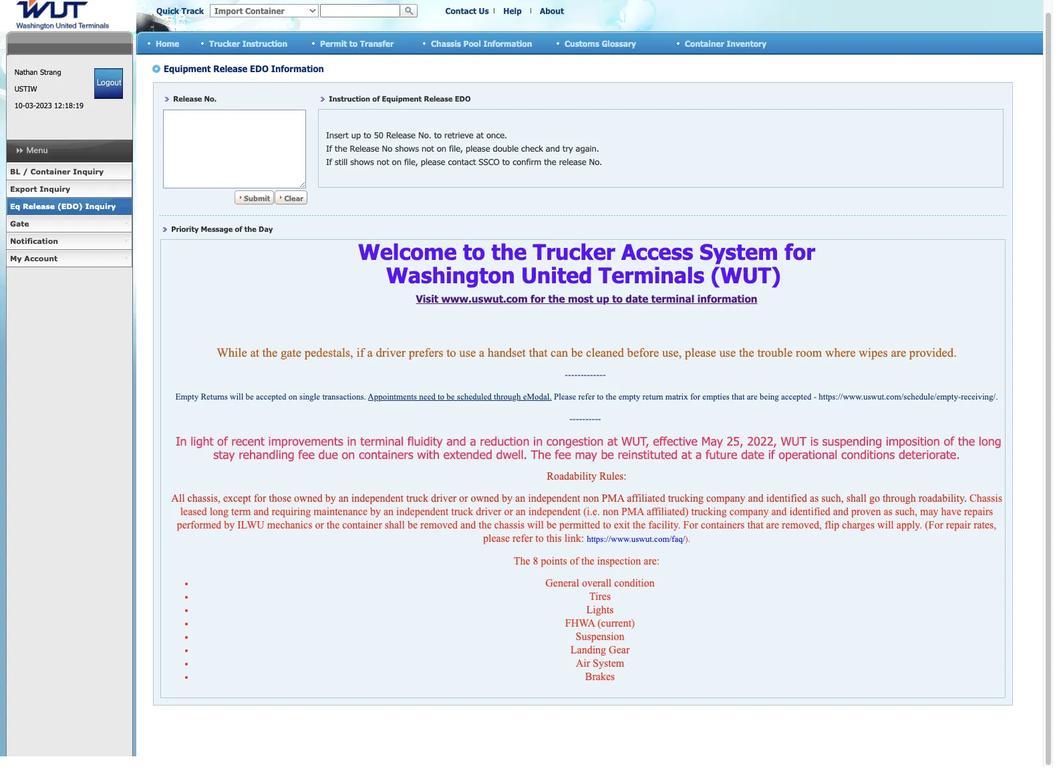 Task type: describe. For each thing, give the bounding box(es) containing it.
account
[[24, 254, 58, 263]]

my account link
[[6, 250, 132, 267]]

0 horizontal spatial container
[[30, 167, 71, 176]]

glossary
[[602, 38, 636, 48]]

2023
[[36, 101, 52, 110]]

permit
[[320, 38, 347, 48]]

eq release (edo) inquiry
[[10, 202, 116, 211]]

chassis pool information
[[431, 38, 532, 48]]

strang
[[40, 68, 61, 76]]

about
[[540, 6, 564, 15]]

permit to transfer
[[320, 38, 394, 48]]

10-03-2023 12:18:19
[[14, 101, 83, 110]]

notification
[[10, 237, 58, 245]]

ustiw
[[14, 84, 37, 93]]

export inquiry link
[[6, 180, 132, 198]]

login image
[[94, 68, 123, 99]]

help
[[504, 6, 522, 15]]

inquiry for container
[[73, 167, 104, 176]]

eq
[[10, 202, 20, 211]]

customs
[[565, 38, 600, 48]]

transfer
[[360, 38, 394, 48]]

contact
[[445, 6, 477, 15]]

inventory
[[727, 38, 767, 48]]

bl
[[10, 167, 20, 176]]

export
[[10, 184, 37, 193]]

trucker
[[209, 38, 240, 48]]

container inventory
[[685, 38, 767, 48]]

10-
[[14, 101, 25, 110]]

eq release (edo) inquiry link
[[6, 198, 132, 215]]

trucker instruction
[[209, 38, 288, 48]]

about link
[[540, 6, 564, 15]]



Task type: locate. For each thing, give the bounding box(es) containing it.
information
[[484, 38, 532, 48]]

quick
[[156, 6, 179, 15]]

container left the inventory
[[685, 38, 725, 48]]

chassis
[[431, 38, 461, 48]]

inquiry down bl / container inquiry
[[40, 184, 70, 193]]

release
[[23, 202, 55, 211]]

inquiry right (edo)
[[85, 202, 116, 211]]

contact us link
[[445, 6, 489, 15]]

/
[[23, 167, 28, 176]]

1 vertical spatial inquiry
[[40, 184, 70, 193]]

home
[[156, 38, 179, 48]]

nathan strang
[[14, 68, 61, 76]]

bl / container inquiry link
[[6, 163, 132, 180]]

my
[[10, 254, 22, 263]]

inquiry
[[73, 167, 104, 176], [40, 184, 70, 193], [85, 202, 116, 211]]

bl / container inquiry
[[10, 167, 104, 176]]

gate link
[[6, 215, 132, 233]]

my account
[[10, 254, 58, 263]]

container
[[685, 38, 725, 48], [30, 167, 71, 176]]

2 vertical spatial inquiry
[[85, 202, 116, 211]]

instruction
[[242, 38, 288, 48]]

12:18:19
[[54, 101, 83, 110]]

1 horizontal spatial container
[[685, 38, 725, 48]]

nathan
[[14, 68, 38, 76]]

gate
[[10, 219, 29, 228]]

pool
[[464, 38, 481, 48]]

quick track
[[156, 6, 204, 15]]

inquiry for (edo)
[[85, 202, 116, 211]]

notification link
[[6, 233, 132, 250]]

customs glossary
[[565, 38, 636, 48]]

container up export inquiry
[[30, 167, 71, 176]]

us
[[479, 6, 489, 15]]

None text field
[[320, 4, 400, 17]]

0 vertical spatial container
[[685, 38, 725, 48]]

export inquiry
[[10, 184, 70, 193]]

0 vertical spatial inquiry
[[73, 167, 104, 176]]

03-
[[25, 101, 36, 110]]

track
[[182, 6, 204, 15]]

help link
[[504, 6, 522, 15]]

contact us
[[445, 6, 489, 15]]

1 vertical spatial container
[[30, 167, 71, 176]]

to
[[349, 38, 358, 48]]

(edo)
[[57, 202, 83, 211]]

inquiry up the export inquiry link
[[73, 167, 104, 176]]



Task type: vqa. For each thing, say whether or not it's contained in the screenshot.
bottom Inquiry
yes



